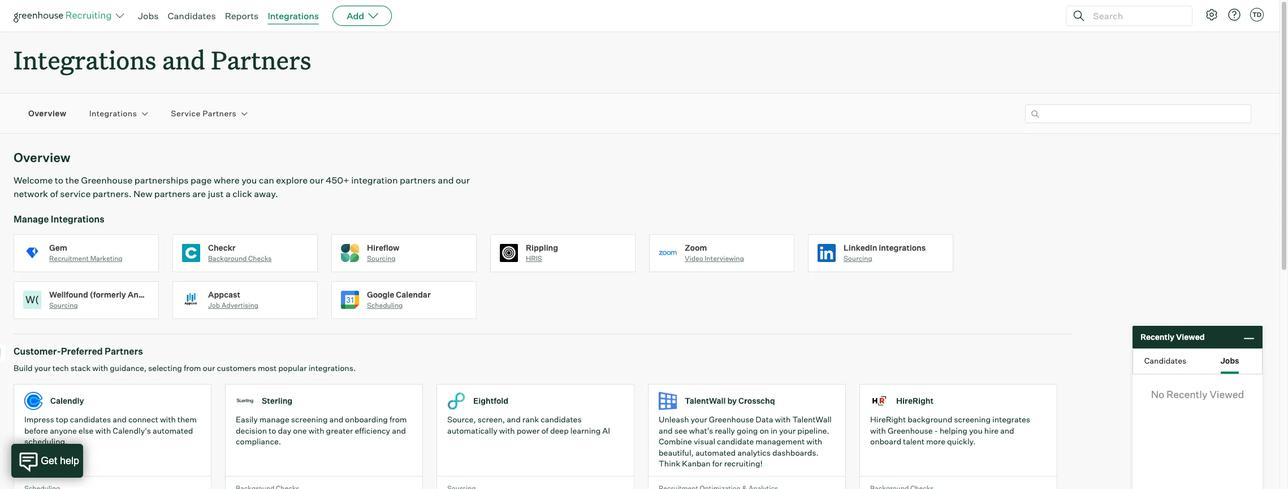 Task type: describe. For each thing, give the bounding box(es) containing it.
what's
[[689, 426, 714, 436]]

really
[[715, 426, 736, 436]]

candidates inside source, screen, and rank candidates automatically with power of deep learning ai
[[541, 415, 582, 425]]

partners for integrations and partners
[[211, 43, 311, 76]]

1 vertical spatial recently
[[1167, 389, 1208, 401]]

-
[[935, 426, 939, 436]]

on
[[760, 426, 769, 436]]

rippling hris
[[526, 243, 559, 263]]

in
[[771, 426, 778, 436]]

manage
[[14, 214, 49, 225]]

build your tech stack with guidance, selecting from our customers most popular integrations.
[[14, 364, 356, 374]]

away.
[[254, 189, 278, 200]]

partners.
[[93, 189, 132, 200]]

candidates link
[[168, 10, 216, 22]]

recruitment
[[49, 255, 89, 263]]

your for unleash
[[691, 415, 708, 425]]

1 vertical spatial viewed
[[1210, 389, 1245, 401]]

with inside source, screen, and rank candidates automatically with power of deep learning ai
[[499, 426, 515, 436]]

angellist
[[128, 290, 165, 300]]

recently viewed
[[1141, 333, 1206, 342]]

network
[[14, 189, 48, 200]]

management
[[756, 437, 805, 447]]

greenhouse recruiting image
[[14, 9, 115, 23]]

background
[[208, 255, 247, 263]]

1 vertical spatial overview
[[14, 150, 71, 165]]

from inside 'easily manage screening and onboarding from decision to day one with greater efficiency and compliance.'
[[390, 415, 407, 425]]

service
[[60, 189, 91, 200]]

wellfound
[[49, 290, 88, 300]]

rippling
[[526, 243, 559, 253]]

compliance.
[[236, 437, 281, 447]]

greenhouse inside hireright background screening integrates with greenhouse - helping you hire and onboard talent more quickly.
[[888, 426, 933, 436]]

combine
[[659, 437, 692, 447]]

gem recruitment marketing
[[49, 243, 123, 263]]

reports link
[[225, 10, 259, 22]]

overview link
[[28, 108, 67, 119]]

w(
[[25, 294, 39, 306]]

sourcing inside hireflow sourcing
[[367, 255, 396, 263]]

power
[[517, 426, 540, 436]]

see
[[675, 426, 688, 436]]

integrations for integrations link to the left
[[89, 109, 137, 119]]

checks
[[248, 255, 272, 263]]

with left the them
[[160, 415, 176, 425]]

customer-
[[14, 346, 61, 358]]

1 vertical spatial partners
[[203, 109, 237, 119]]

hireflow
[[367, 243, 400, 253]]

with inside 'easily manage screening and onboarding from decision to day one with greater efficiency and compliance.'
[[309, 426, 325, 436]]

sourcing inside "wellfound (formerly angellist talent) sourcing"
[[49, 302, 78, 310]]

hireright for hireright
[[897, 397, 934, 407]]

source, screen, and rank candidates automatically with power of deep learning ai
[[448, 415, 611, 436]]

linkedin
[[844, 243, 878, 253]]

zoom
[[685, 243, 708, 253]]

preferred
[[61, 346, 103, 358]]

you inside the welcome to the greenhouse partnerships page where you can explore our 450+ integration partners and our network of service partners. new partners are just a click away.
[[242, 175, 257, 186]]

0 horizontal spatial candidates
[[168, 10, 216, 22]]

gem
[[49, 243, 67, 253]]

unleash
[[659, 415, 689, 425]]

1 horizontal spatial jobs
[[1221, 356, 1240, 366]]

eightfold
[[474, 397, 509, 407]]

td button
[[1249, 6, 1267, 24]]

0 horizontal spatial jobs
[[138, 10, 159, 22]]

candidates inside impress top candidates and connect with them before anyone else with calendly's automated scheduling.
[[70, 415, 111, 425]]

think
[[659, 460, 681, 469]]

and inside 'unleash your greenhouse data with talentwall and see what's really going on in your pipeline. combine visual candidate management with beautiful, automated analytics dashboards. think kanban for recruiting!'
[[659, 426, 673, 436]]

marketing
[[90, 255, 123, 263]]

and inside the welcome to the greenhouse partnerships page where you can explore our 450+ integration partners and our network of service partners. new partners are just a click away.
[[438, 175, 454, 186]]

ai
[[603, 426, 611, 436]]

talentwall inside 'unleash your greenhouse data with talentwall and see what's really going on in your pipeline. combine visual candidate management with beautiful, automated analytics dashboards. think kanban for recruiting!'
[[793, 415, 832, 425]]

the
[[65, 175, 79, 186]]

rank
[[523, 415, 539, 425]]

no recently viewed
[[1152, 389, 1245, 401]]

0 horizontal spatial talentwall
[[685, 397, 726, 407]]

reports
[[225, 10, 259, 22]]

0 vertical spatial recently
[[1141, 333, 1175, 342]]

talent)
[[167, 290, 194, 300]]

build
[[14, 364, 33, 374]]

data
[[756, 415, 774, 425]]

of inside source, screen, and rank candidates automatically with power of deep learning ai
[[542, 426, 549, 436]]

and inside source, screen, and rank candidates automatically with power of deep learning ai
[[507, 415, 521, 425]]

hireright background screening integrates with greenhouse - helping you hire and onboard talent more quickly.
[[871, 415, 1031, 447]]

2 horizontal spatial your
[[780, 426, 796, 436]]

greater
[[326, 426, 353, 436]]

quickly.
[[948, 437, 976, 447]]

td
[[1253, 11, 1262, 19]]

deep
[[550, 426, 569, 436]]

beautiful,
[[659, 449, 694, 458]]

efficiency
[[355, 426, 391, 436]]

them
[[178, 415, 197, 425]]

decision
[[236, 426, 267, 436]]

source,
[[448, 415, 476, 425]]

with right stack
[[92, 364, 108, 374]]

with down pipeline.
[[807, 437, 823, 447]]

advertising
[[222, 302, 259, 310]]

crosschq
[[739, 397, 775, 407]]

screening for one
[[291, 415, 328, 425]]

with right the else
[[95, 426, 111, 436]]

tech
[[53, 364, 69, 374]]

manage integrations
[[14, 214, 105, 225]]

td button
[[1251, 8, 1265, 22]]

checkr background checks
[[208, 243, 272, 263]]

1 horizontal spatial our
[[310, 175, 324, 186]]

0 horizontal spatial our
[[203, 364, 215, 374]]

onboarding
[[345, 415, 388, 425]]

one
[[293, 426, 307, 436]]

0 horizontal spatial integrations link
[[89, 108, 137, 119]]

recruiting!
[[725, 460, 763, 469]]

sourcing inside linkedin integrations sourcing
[[844, 255, 873, 263]]

of inside the welcome to the greenhouse partnerships page where you can explore our 450+ integration partners and our network of service partners. new partners are just a click away.
[[50, 189, 58, 200]]

hireright for hireright background screening integrates with greenhouse - helping you hire and onboard talent more quickly.
[[871, 415, 907, 425]]

analytics
[[738, 449, 771, 458]]

else
[[79, 426, 94, 436]]

connect
[[128, 415, 158, 425]]

integrates
[[993, 415, 1031, 425]]



Task type: locate. For each thing, give the bounding box(es) containing it.
1 vertical spatial to
[[269, 426, 276, 436]]

1 vertical spatial greenhouse
[[709, 415, 754, 425]]

background
[[908, 415, 953, 425]]

and inside impress top candidates and connect with them before anyone else with calendly's automated scheduling.
[[113, 415, 127, 425]]

1 vertical spatial talentwall
[[793, 415, 832, 425]]

are
[[193, 189, 206, 200]]

no
[[1152, 389, 1165, 401]]

1 horizontal spatial of
[[542, 426, 549, 436]]

google calendar scheduling
[[367, 290, 431, 310]]

0 vertical spatial partners
[[400, 175, 436, 186]]

screening up one
[[291, 415, 328, 425]]

talentwall
[[685, 397, 726, 407], [793, 415, 832, 425]]

hireright
[[897, 397, 934, 407], [871, 415, 907, 425]]

helping
[[940, 426, 968, 436]]

talentwall up pipeline.
[[793, 415, 832, 425]]

popular
[[278, 364, 307, 374]]

0 vertical spatial candidates
[[168, 10, 216, 22]]

1 horizontal spatial candidates
[[541, 415, 582, 425]]

jobs link
[[138, 10, 159, 22]]

0 vertical spatial you
[[242, 175, 257, 186]]

automated down the them
[[153, 426, 193, 436]]

easily
[[236, 415, 258, 425]]

google
[[367, 290, 395, 300]]

tab list
[[1134, 350, 1263, 375]]

your for build
[[34, 364, 51, 374]]

candidates
[[70, 415, 111, 425], [541, 415, 582, 425]]

0 horizontal spatial partners
[[154, 189, 191, 200]]

0 vertical spatial viewed
[[1177, 333, 1206, 342]]

configure image
[[1206, 8, 1219, 22]]

your
[[34, 364, 51, 374], [691, 415, 708, 425], [780, 426, 796, 436]]

automated
[[153, 426, 193, 436], [696, 449, 736, 458]]

greenhouse up partners.
[[81, 175, 133, 186]]

0 vertical spatial overview
[[28, 109, 67, 119]]

video
[[685, 255, 704, 263]]

hireright up background
[[897, 397, 934, 407]]

0 vertical spatial talentwall
[[685, 397, 726, 407]]

hireright inside hireright background screening integrates with greenhouse - helping you hire and onboard talent more quickly.
[[871, 415, 907, 425]]

by
[[728, 397, 737, 407]]

pipeline.
[[798, 426, 830, 436]]

screening
[[291, 415, 328, 425], [955, 415, 991, 425]]

2 candidates from the left
[[541, 415, 582, 425]]

checkr
[[208, 243, 236, 253]]

sourcing down hireflow at the left of page
[[367, 255, 396, 263]]

candidates right jobs 'link' in the top of the page
[[168, 10, 216, 22]]

partners up guidance,
[[105, 346, 143, 358]]

1 vertical spatial automated
[[696, 449, 736, 458]]

0 horizontal spatial candidates
[[70, 415, 111, 425]]

1 horizontal spatial your
[[691, 415, 708, 425]]

0 horizontal spatial of
[[50, 189, 58, 200]]

0 horizontal spatial greenhouse
[[81, 175, 133, 186]]

integrations and partners
[[14, 43, 311, 76]]

manage
[[260, 415, 290, 425]]

screening inside hireright background screening integrates with greenhouse - helping you hire and onboard talent more quickly.
[[955, 415, 991, 425]]

1 vertical spatial integrations link
[[89, 108, 137, 119]]

1 horizontal spatial integrations link
[[268, 10, 319, 22]]

2 horizontal spatial sourcing
[[844, 255, 873, 263]]

from up the 'efficiency'
[[390, 415, 407, 425]]

viewed
[[1177, 333, 1206, 342], [1210, 389, 1245, 401]]

sourcing
[[367, 255, 396, 263], [844, 255, 873, 263], [49, 302, 78, 310]]

greenhouse
[[81, 175, 133, 186], [709, 415, 754, 425], [888, 426, 933, 436]]

impress
[[24, 415, 54, 425]]

None text field
[[1026, 104, 1252, 123]]

recently
[[1141, 333, 1175, 342], [1167, 389, 1208, 401]]

partners down reports link
[[211, 43, 311, 76]]

with right one
[[309, 426, 325, 436]]

partnerships
[[135, 175, 189, 186]]

your down customer-
[[34, 364, 51, 374]]

screening inside 'easily manage screening and onboarding from decision to day one with greater efficiency and compliance.'
[[291, 415, 328, 425]]

partners right the integration
[[400, 175, 436, 186]]

with up onboard
[[871, 426, 887, 436]]

our
[[310, 175, 324, 186], [456, 175, 470, 186], [203, 364, 215, 374]]

0 vertical spatial from
[[184, 364, 201, 374]]

hris
[[526, 255, 542, 263]]

tab list containing candidates
[[1134, 350, 1263, 375]]

hireright up onboard
[[871, 415, 907, 425]]

0 horizontal spatial screening
[[291, 415, 328, 425]]

candidates up deep
[[541, 415, 582, 425]]

1 vertical spatial jobs
[[1221, 356, 1240, 366]]

screening for hire
[[955, 415, 991, 425]]

stack
[[71, 364, 91, 374]]

sourcing down linkedin
[[844, 255, 873, 263]]

2 vertical spatial greenhouse
[[888, 426, 933, 436]]

before
[[24, 426, 48, 436]]

jobs up no recently viewed
[[1221, 356, 1240, 366]]

2 vertical spatial your
[[780, 426, 796, 436]]

partners for customer-preferred partners
[[105, 346, 143, 358]]

with up the in
[[775, 415, 791, 425]]

integrations for integrations and partners
[[14, 43, 156, 76]]

candidate
[[718, 437, 754, 447]]

calendly's
[[113, 426, 151, 436]]

to
[[55, 175, 63, 186], [269, 426, 276, 436]]

1 horizontal spatial talentwall
[[793, 415, 832, 425]]

candidates up the else
[[70, 415, 111, 425]]

1 vertical spatial your
[[691, 415, 708, 425]]

explore
[[276, 175, 308, 186]]

for
[[713, 460, 723, 469]]

2 vertical spatial partners
[[105, 346, 143, 358]]

interviewing
[[705, 255, 745, 263]]

partners down partnerships
[[154, 189, 191, 200]]

1 vertical spatial partners
[[154, 189, 191, 200]]

1 vertical spatial of
[[542, 426, 549, 436]]

overview
[[28, 109, 67, 119], [14, 150, 71, 165]]

add button
[[333, 6, 392, 26]]

your up the what's
[[691, 415, 708, 425]]

integrations.
[[309, 364, 356, 374]]

from right selecting
[[184, 364, 201, 374]]

candidates down recently viewed
[[1145, 356, 1187, 366]]

0 vertical spatial greenhouse
[[81, 175, 133, 186]]

partners right 'service'
[[203, 109, 237, 119]]

greenhouse up 'really'
[[709, 415, 754, 425]]

new
[[134, 189, 152, 200]]

calendar
[[396, 290, 431, 300]]

0 horizontal spatial sourcing
[[49, 302, 78, 310]]

1 horizontal spatial sourcing
[[367, 255, 396, 263]]

1 horizontal spatial automated
[[696, 449, 736, 458]]

0 vertical spatial hireright
[[897, 397, 934, 407]]

integrations for top integrations link
[[268, 10, 319, 22]]

appcast job advertising
[[208, 290, 259, 310]]

can
[[259, 175, 274, 186]]

sterling
[[262, 397, 293, 407]]

1 horizontal spatial greenhouse
[[709, 415, 754, 425]]

0 horizontal spatial to
[[55, 175, 63, 186]]

integrations link
[[268, 10, 319, 22], [89, 108, 137, 119]]

with
[[92, 364, 108, 374], [160, 415, 176, 425], [775, 415, 791, 425], [95, 426, 111, 436], [309, 426, 325, 436], [499, 426, 515, 436], [871, 426, 887, 436], [807, 437, 823, 447]]

you up click
[[242, 175, 257, 186]]

easily manage screening and onboarding from decision to day one with greater efficiency and compliance.
[[236, 415, 407, 447]]

screening up the helping
[[955, 415, 991, 425]]

from
[[184, 364, 201, 374], [390, 415, 407, 425]]

scheduling
[[367, 302, 403, 310]]

service partners
[[171, 109, 237, 119]]

screen,
[[478, 415, 505, 425]]

to inside the welcome to the greenhouse partnerships page where you can explore our 450+ integration partners and our network of service partners. new partners are just a click away.
[[55, 175, 63, 186]]

1 vertical spatial you
[[970, 426, 983, 436]]

you left hire
[[970, 426, 983, 436]]

1 candidates from the left
[[70, 415, 111, 425]]

automated inside impress top candidates and connect with them before anyone else with calendly's automated scheduling.
[[153, 426, 193, 436]]

and
[[162, 43, 205, 76], [438, 175, 454, 186], [113, 415, 127, 425], [330, 415, 344, 425], [507, 415, 521, 425], [392, 426, 406, 436], [659, 426, 673, 436], [1001, 426, 1015, 436]]

0 horizontal spatial you
[[242, 175, 257, 186]]

1 vertical spatial hireright
[[871, 415, 907, 425]]

with down screen,
[[499, 426, 515, 436]]

just
[[208, 189, 224, 200]]

0 vertical spatial automated
[[153, 426, 193, 436]]

0 horizontal spatial automated
[[153, 426, 193, 436]]

2 horizontal spatial our
[[456, 175, 470, 186]]

0 vertical spatial partners
[[211, 43, 311, 76]]

automated up for
[[696, 449, 736, 458]]

day
[[278, 426, 292, 436]]

1 horizontal spatial viewed
[[1210, 389, 1245, 401]]

to left the
[[55, 175, 63, 186]]

welcome
[[14, 175, 53, 186]]

integration
[[351, 175, 398, 186]]

customer-preferred partners
[[14, 346, 143, 358]]

to inside 'easily manage screening and onboarding from decision to day one with greater efficiency and compliance.'
[[269, 426, 276, 436]]

appcast
[[208, 290, 240, 300]]

hire
[[985, 426, 999, 436]]

visual
[[694, 437, 716, 447]]

0 horizontal spatial your
[[34, 364, 51, 374]]

talentwall left by
[[685, 397, 726, 407]]

going
[[737, 426, 758, 436]]

greenhouse inside 'unleash your greenhouse data with talentwall and see what's really going on in your pipeline. combine visual candidate management with beautiful, automated analytics dashboards. think kanban for recruiting!'
[[709, 415, 754, 425]]

with inside hireright background screening integrates with greenhouse - helping you hire and onboard talent more quickly.
[[871, 426, 887, 436]]

wellfound (formerly angellist talent) sourcing
[[49, 290, 194, 310]]

of left deep
[[542, 426, 549, 436]]

0 horizontal spatial from
[[184, 364, 201, 374]]

of left service
[[50, 189, 58, 200]]

anyone
[[50, 426, 77, 436]]

scheduling.
[[24, 437, 68, 447]]

your up the management
[[780, 426, 796, 436]]

zoom video interviewing
[[685, 243, 745, 263]]

kanban
[[682, 460, 711, 469]]

1 vertical spatial candidates
[[1145, 356, 1187, 366]]

to down manage
[[269, 426, 276, 436]]

jobs left 'candidates' link
[[138, 10, 159, 22]]

0 vertical spatial integrations link
[[268, 10, 319, 22]]

greenhouse up talent
[[888, 426, 933, 436]]

Search text field
[[1091, 8, 1183, 24]]

a
[[226, 189, 231, 200]]

1 horizontal spatial you
[[970, 426, 983, 436]]

1 horizontal spatial to
[[269, 426, 276, 436]]

partners
[[400, 175, 436, 186], [154, 189, 191, 200]]

0 horizontal spatial viewed
[[1177, 333, 1206, 342]]

2 horizontal spatial greenhouse
[[888, 426, 933, 436]]

1 screening from the left
[[291, 415, 328, 425]]

you inside hireright background screening integrates with greenhouse - helping you hire and onboard talent more quickly.
[[970, 426, 983, 436]]

0 vertical spatial your
[[34, 364, 51, 374]]

onboard
[[871, 437, 902, 447]]

and inside hireright background screening integrates with greenhouse - helping you hire and onboard talent more quickly.
[[1001, 426, 1015, 436]]

0 vertical spatial to
[[55, 175, 63, 186]]

linkedin integrations sourcing
[[844, 243, 926, 263]]

talentwall by crosschq
[[685, 397, 775, 407]]

2 screening from the left
[[955, 415, 991, 425]]

automated inside 'unleash your greenhouse data with talentwall and see what's really going on in your pipeline. combine visual candidate management with beautiful, automated analytics dashboards. think kanban for recruiting!'
[[696, 449, 736, 458]]

1 vertical spatial from
[[390, 415, 407, 425]]

service partners link
[[171, 108, 237, 119]]

page
[[191, 175, 212, 186]]

1 horizontal spatial screening
[[955, 415, 991, 425]]

sourcing down wellfound
[[49, 302, 78, 310]]

selecting
[[148, 364, 182, 374]]

1 horizontal spatial from
[[390, 415, 407, 425]]

0 vertical spatial jobs
[[138, 10, 159, 22]]

greenhouse inside the welcome to the greenhouse partnerships page where you can explore our 450+ integration partners and our network of service partners. new partners are just a click away.
[[81, 175, 133, 186]]

1 horizontal spatial candidates
[[1145, 356, 1187, 366]]

partners
[[211, 43, 311, 76], [203, 109, 237, 119], [105, 346, 143, 358]]

0 vertical spatial of
[[50, 189, 58, 200]]

1 horizontal spatial partners
[[400, 175, 436, 186]]

you
[[242, 175, 257, 186], [970, 426, 983, 436]]



Task type: vqa. For each thing, say whether or not it's contained in the screenshot.


